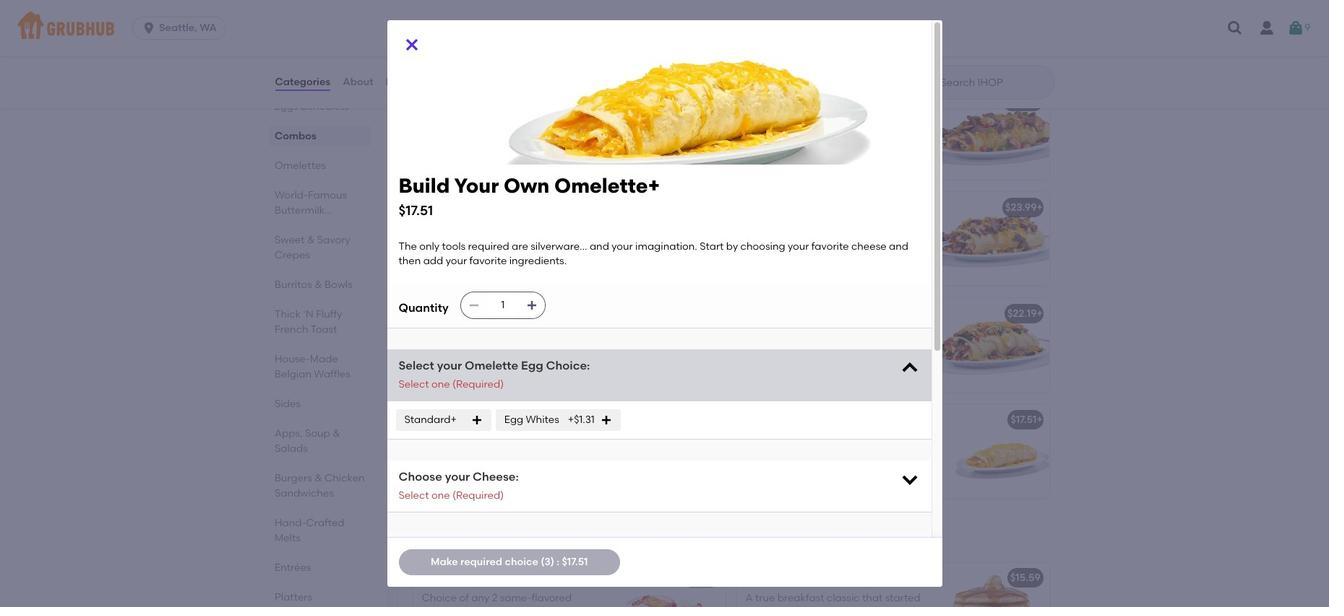 Task type: locate. For each thing, give the bounding box(es) containing it.
0 vertical spatial chicken
[[422, 201, 463, 214]]

2 vertical spatial pancakes
[[842, 572, 891, 585]]

burritos & bowls
[[274, 279, 352, 291]]

0 horizontal spatial tools
[[442, 241, 466, 253]]

1 select from the top
[[399, 360, 434, 373]]

world- down make
[[422, 572, 456, 585]]

1 horizontal spatial are
[[859, 434, 875, 447]]

1 vertical spatial $23.99
[[1006, 201, 1037, 214]]

chicken
[[422, 201, 463, 214], [324, 473, 364, 485]]

steak
[[764, 95, 793, 107]]

3 select from the top
[[399, 490, 429, 502]]

0 vertical spatial start
[[700, 241, 724, 253]]

world- up 'sweet'
[[274, 189, 308, 202]]

build your own omelette+ image
[[941, 405, 1049, 499]]

9
[[1305, 22, 1311, 34]]

& down roasted
[[546, 464, 554, 476]]

0 vertical spatial select
[[399, 360, 434, 373]]

0 horizontal spatial free
[[454, 434, 473, 447]]

1 horizontal spatial $17.51
[[562, 557, 588, 569]]

0 vertical spatial $23.99
[[1006, 95, 1037, 107]]

choosing
[[741, 241, 786, 253], [786, 464, 831, 476]]

world- up make
[[410, 529, 462, 547]]

1 (required) from the top
[[453, 379, 504, 391]]

1 horizontal spatial only
[[766, 434, 787, 447]]

select
[[399, 360, 434, 373], [399, 379, 429, 391], [399, 490, 429, 502]]

only
[[419, 241, 440, 253], [766, 434, 787, 447]]

buttermilk inside the world-famous buttermilk pancakes sweet & savory crepes
[[274, 205, 324, 217]]

1 one from the top
[[432, 379, 450, 391]]

world- for world-famous pancake combo
[[422, 572, 456, 585]]

(required)
[[453, 379, 504, 391], [453, 490, 504, 502]]

0 vertical spatial by
[[726, 241, 738, 253]]

choice:
[[546, 360, 590, 373]]

combos
[[274, 130, 316, 142]]

$17.51
[[399, 202, 433, 219], [1011, 414, 1037, 426], [562, 557, 588, 569]]

omelettes up reviews
[[410, 52, 489, 70]]

0 vertical spatial (required)
[[453, 379, 504, 391]]

0 vertical spatial famous
[[308, 189, 347, 202]]

pancakes up 'sweet'
[[274, 220, 322, 232]]

omelettes
[[410, 52, 489, 70], [274, 160, 326, 172]]

categories button
[[274, 56, 331, 108]]

one down tomatoes, in the bottom of the page
[[432, 490, 450, 502]]

avocado toast image
[[617, 0, 725, 22]]

1 $23.99 + from the top
[[1006, 95, 1043, 107]]

famous up savory at the top left
[[308, 189, 347, 202]]

free up seasonal
[[494, 464, 514, 476]]

$23.39
[[681, 95, 713, 107]]

main navigation navigation
[[0, 0, 1329, 56]]

pancakes for world-famous buttermilk pancakes sweet & savory crepes
[[274, 220, 322, 232]]

about
[[343, 76, 373, 88]]

original
[[746, 572, 786, 585]]

1 horizontal spatial omelettes
[[410, 52, 489, 70]]

1 vertical spatial then
[[805, 478, 828, 491]]

choice of any 2 same-flavored pancakes, served with 2 eggs* you
[[422, 593, 600, 608]]

big steak omelette image
[[941, 86, 1049, 180]]

1 vertical spatial required
[[815, 434, 856, 447]]

famous up make required choice (3) : $17.51
[[462, 529, 522, 547]]

build
[[399, 173, 450, 198]]

any
[[472, 593, 490, 605]]

+ for bacon temptation omelette
[[1037, 308, 1043, 320]]

1 vertical spatial $17.51
[[1011, 414, 1037, 426]]

2 $23.99 + from the top
[[1006, 201, 1043, 214]]

started
[[885, 593, 921, 605]]

2 down flavored
[[533, 607, 539, 608]]

2 one from the top
[[432, 490, 450, 502]]

1 vertical spatial one
[[432, 490, 450, 502]]

one up pesto
[[432, 379, 450, 391]]

famous for world-famous pancake combo
[[456, 572, 495, 585]]

egg inside select your omelette egg choice: select one (required)
[[521, 360, 543, 373]]

omelette
[[795, 95, 842, 107], [496, 201, 542, 214], [516, 308, 562, 320], [465, 360, 518, 373], [542, 414, 589, 426]]

1 horizontal spatial pancakes
[[609, 529, 683, 547]]

$23.99 + for colorado omelette image
[[1006, 201, 1043, 214]]

1 vertical spatial free
[[494, 464, 514, 476]]

omelette for your
[[465, 360, 518, 373]]

0 horizontal spatial then
[[399, 255, 421, 268]]

0 vertical spatial $17.51
[[399, 202, 433, 219]]

0 vertical spatial cheese
[[852, 241, 887, 253]]

1 horizontal spatial ingredients.
[[746, 493, 803, 505]]

omelette inside 'button'
[[496, 201, 542, 214]]

+ for chicken fajita omelette
[[1037, 201, 1043, 214]]

select your omelette egg choice: select one (required)
[[399, 360, 590, 391]]

svg image
[[1227, 20, 1244, 37], [1287, 20, 1305, 37], [142, 21, 156, 35], [468, 300, 480, 312], [601, 415, 612, 427], [900, 470, 920, 490]]

1 vertical spatial of
[[811, 607, 821, 608]]

0 vertical spatial one
[[432, 379, 450, 391]]

(required) inside choose your cheese: select one (required)
[[453, 490, 504, 502]]

1 vertical spatial buttermilk
[[525, 529, 605, 547]]

svg image
[[403, 36, 420, 53], [526, 300, 538, 312], [900, 359, 920, 379], [471, 415, 483, 427]]

seattle, wa button
[[132, 17, 232, 40]]

1 vertical spatial the
[[746, 434, 764, 447]]

famous up "any"
[[456, 572, 495, 585]]

$23.99 +
[[1006, 95, 1043, 107], [1006, 201, 1043, 214]]

cheese:
[[473, 471, 519, 485]]

1 horizontal spatial 2
[[533, 607, 539, 608]]

0 vertical spatial 2
[[492, 593, 498, 605]]

omelette down the 'bacon temptation omelette'
[[465, 360, 518, 373]]

1 vertical spatial select
[[399, 379, 429, 391]]

eggs*
[[541, 607, 569, 608]]

and
[[590, 241, 609, 253], [889, 241, 909, 253], [805, 449, 824, 461], [783, 478, 803, 491]]

0 horizontal spatial imagination.
[[635, 241, 697, 253]]

& up 'sandwiches'
[[314, 473, 322, 485]]

five
[[792, 607, 809, 608]]

of left "any"
[[459, 593, 469, 605]]

buttermilk up the breakfast
[[788, 572, 839, 585]]

0 horizontal spatial cheese
[[746, 478, 781, 491]]

2 horizontal spatial $17.51
[[1011, 414, 1037, 426]]

+
[[713, 95, 719, 107], [1037, 95, 1043, 107], [1037, 201, 1043, 214], [1037, 308, 1043, 320], [1037, 414, 1043, 426]]

world- inside the world-famous buttermilk pancakes sweet & savory crepes
[[274, 189, 308, 202]]

1 horizontal spatial start
[[746, 464, 770, 476]]

omelettes down combos
[[274, 160, 326, 172]]

with up cherry
[[572, 434, 593, 447]]

chicken inside 'button'
[[422, 201, 463, 214]]

1 vertical spatial add
[[830, 478, 850, 491]]

imagination.
[[635, 241, 697, 253], [850, 449, 912, 461]]

1 vertical spatial omelettes
[[274, 160, 326, 172]]

1 horizontal spatial free
[[494, 464, 514, 476]]

silverware...
[[531, 241, 587, 253], [746, 449, 802, 461]]

0 horizontal spatial pancakes
[[274, 220, 322, 232]]

0 vertical spatial of
[[459, 593, 469, 605]]

1 vertical spatial tools
[[789, 434, 813, 447]]

of left the our
[[811, 607, 821, 608]]

1 vertical spatial by
[[772, 464, 784, 476]]

omelette down the own
[[496, 201, 542, 214]]

2 vertical spatial with
[[510, 607, 531, 608]]

0 horizontal spatial by
[[726, 241, 738, 253]]

omelette
[[526, 434, 570, 447]]

omelette for fajita
[[496, 201, 542, 214]]

(required) down 'cheese:'
[[453, 490, 504, 502]]

& right 'sweet'
[[307, 234, 314, 247]]

1 horizontal spatial tools
[[789, 434, 813, 447]]

bacon
[[422, 308, 454, 320]]

make required choice (3) : $17.51
[[431, 557, 588, 569]]

1 vertical spatial with
[[458, 478, 479, 491]]

select inside choose your cheese: select one (required)
[[399, 490, 429, 502]]

sautéed
[[422, 449, 462, 461]]

burritos
[[274, 279, 312, 291]]

cheese
[[852, 241, 887, 253], [746, 478, 781, 491]]

pancakes up the that
[[842, 572, 891, 585]]

1 horizontal spatial buttermilk
[[525, 529, 605, 547]]

choice
[[505, 557, 538, 569]]

0 vertical spatial world-
[[274, 189, 308, 202]]

fluffy
[[316, 309, 342, 321]]

2 vertical spatial buttermilk
[[788, 572, 839, 585]]

& inside burgers & chicken sandwiches
[[314, 473, 322, 485]]

0 vertical spatial required
[[468, 241, 509, 253]]

hand-crafted melts
[[274, 518, 344, 545]]

1 horizontal spatial cheese
[[852, 241, 887, 253]]

0 horizontal spatial of
[[459, 593, 469, 605]]

one inside select your omelette egg choice: select one (required)
[[432, 379, 450, 391]]

1 horizontal spatial chicken
[[422, 201, 463, 214]]

famous
[[308, 189, 347, 202], [462, 529, 522, 547], [456, 572, 495, 585]]

$23.39 +
[[681, 95, 719, 107]]

bowls
[[324, 279, 352, 291]]

buttermilk up 'sweet'
[[274, 205, 324, 217]]

search icon image
[[918, 74, 935, 91]]

0 horizontal spatial add
[[423, 255, 443, 268]]

waffles
[[314, 369, 350, 381]]

1 horizontal spatial silverware...
[[746, 449, 802, 461]]

omelette up the omelette
[[542, 414, 589, 426]]

2 (required) from the top
[[453, 490, 504, 502]]

2 horizontal spatial buttermilk
[[788, 572, 839, 585]]

served
[[475, 607, 508, 608]]

1 horizontal spatial choosing
[[786, 464, 831, 476]]

platters
[[274, 592, 312, 604]]

mushrooms,
[[464, 449, 525, 461]]

1 $23.99 from the top
[[1006, 95, 1037, 107]]

categories
[[275, 76, 330, 88]]

toast
[[310, 324, 337, 336]]

pancakes inside the world-famous buttermilk pancakes sweet & savory crepes
[[274, 220, 322, 232]]

omelette inside button
[[516, 308, 562, 320]]

roasted
[[527, 449, 565, 461]]

1 horizontal spatial by
[[772, 464, 784, 476]]

chicken up 'sandwiches'
[[324, 473, 364, 485]]

reviews button
[[385, 56, 427, 108]]

hand-
[[274, 518, 306, 530]]

0 vertical spatial silverware...
[[531, 241, 587, 253]]

(required) up veggie in the left of the page
[[453, 379, 504, 391]]

french
[[274, 324, 308, 336]]

by
[[726, 241, 738, 253], [772, 464, 784, 476]]

1 vertical spatial pancakes
[[609, 529, 683, 547]]

famous inside the world-famous buttermilk pancakes sweet & savory crepes
[[308, 189, 347, 202]]

pancakes for world-famous buttermilk pancakes
[[609, 529, 683, 547]]

of
[[459, 593, 469, 605], [811, 607, 821, 608]]

1 horizontal spatial with
[[510, 607, 531, 608]]

0 horizontal spatial 2
[[492, 593, 498, 605]]

$22.19 +
[[1008, 308, 1043, 320]]

own
[[504, 173, 550, 198]]

apps,
[[274, 428, 302, 440]]

0 horizontal spatial chicken
[[324, 473, 364, 485]]

2 vertical spatial select
[[399, 490, 429, 502]]

2 up served
[[492, 593, 498, 605]]

pesto
[[516, 464, 544, 476]]

0 vertical spatial then
[[399, 255, 421, 268]]

1 vertical spatial only
[[766, 434, 787, 447]]

spicy poblano omelette image
[[617, 86, 725, 180]]

salads
[[274, 443, 308, 455]]

$23.99 for big steak omelette image at the top of page
[[1006, 95, 1037, 107]]

choice
[[422, 593, 457, 605]]

2 vertical spatial world-
[[422, 572, 456, 585]]

soup
[[305, 428, 330, 440]]

your inside choose your cheese: select one (required)
[[445, 471, 470, 485]]

pesto
[[422, 414, 450, 426]]

1 vertical spatial world-
[[410, 529, 462, 547]]

& right soup
[[332, 428, 340, 440]]

& inside the world-famous buttermilk pancakes sweet & savory crepes
[[307, 234, 314, 247]]

add
[[423, 255, 443, 268], [830, 478, 850, 491]]

chicken down build on the top of the page
[[422, 201, 463, 214]]

burgers
[[274, 473, 312, 485]]

get
[[771, 607, 789, 608]]

2 $23.99 from the top
[[1006, 201, 1037, 214]]

egg
[[521, 360, 543, 373], [489, 414, 508, 426], [504, 414, 524, 427]]

buttermilk up :
[[525, 529, 605, 547]]

1 vertical spatial $23.99 +
[[1006, 201, 1043, 214]]

flavored
[[532, 593, 572, 605]]

omelette right steak
[[795, 95, 842, 107]]

free
[[454, 434, 473, 447], [494, 464, 514, 476]]

0 vertical spatial omelettes
[[410, 52, 489, 70]]

1 horizontal spatial of
[[811, 607, 821, 608]]

whites
[[526, 414, 559, 427]]

apps, soup & salads
[[274, 428, 340, 455]]

free down veggie in the left of the page
[[454, 434, 473, 447]]

omelette inside select your omelette egg choice: select one (required)
[[465, 360, 518, 373]]

with down same-
[[510, 607, 531, 608]]

pesto veggie egg white omelette image
[[617, 405, 725, 499]]

make
[[431, 557, 458, 569]]

your
[[612, 241, 633, 253], [788, 241, 809, 253], [446, 255, 467, 268], [437, 360, 462, 373], [827, 449, 848, 461], [834, 464, 855, 476], [445, 471, 470, 485], [852, 478, 874, 491]]

world-
[[274, 189, 308, 202], [410, 529, 462, 547], [422, 572, 456, 585]]

pancakes up world-famous pancake combo image at the bottom of the page
[[609, 529, 683, 547]]

1 vertical spatial (required)
[[453, 490, 504, 502]]

with down the nut-
[[458, 478, 479, 491]]

0 horizontal spatial $17.51
[[399, 202, 433, 219]]

0 vertical spatial only
[[419, 241, 440, 253]]

2 vertical spatial required
[[460, 557, 502, 569]]

$23.99
[[1006, 95, 1037, 107], [1006, 201, 1037, 214]]

0 horizontal spatial ingredients.
[[509, 255, 567, 268]]

omelette right temptation
[[516, 308, 562, 320]]

your inside select your omelette egg choice: select one (required)
[[437, 360, 462, 373]]

0 vertical spatial with
[[572, 434, 593, 447]]

are
[[512, 241, 528, 253], [859, 434, 875, 447]]



Task type: vqa. For each thing, say whether or not it's contained in the screenshot.
removed
no



Task type: describe. For each thing, give the bounding box(es) containing it.
of inside choice of any 2 same-flavored pancakes, served with 2 eggs* you
[[459, 593, 469, 605]]

(3)
[[541, 557, 554, 569]]

choose
[[399, 471, 442, 485]]

of inside a true breakfast classic that started it all. get five of our fluffy, world
[[811, 607, 821, 608]]

$17.51 +
[[1011, 414, 1043, 426]]

same-
[[500, 593, 532, 605]]

1 horizontal spatial then
[[805, 478, 828, 491]]

1 vertical spatial silverware...
[[746, 449, 802, 461]]

original buttermilk pancakes - (full stack) image
[[941, 563, 1049, 608]]

+ for pesto veggie egg white omelette
[[1037, 414, 1043, 426]]

pesto veggie egg white omelette
[[422, 414, 589, 426]]

seattle, wa
[[159, 22, 217, 34]]

0 horizontal spatial omelettes
[[274, 160, 326, 172]]

cherry
[[567, 449, 598, 461]]

veggie
[[452, 414, 486, 426]]

nut-
[[474, 464, 494, 476]]

$20.99
[[685, 572, 717, 585]]

1 horizontal spatial the
[[746, 434, 764, 447]]

0 vertical spatial imagination.
[[635, 241, 697, 253]]

big steak omelette
[[746, 95, 842, 107]]

it
[[746, 607, 752, 608]]

buttermilk for world-famous buttermilk pancakes
[[525, 529, 605, 547]]

pancakes,
[[422, 607, 473, 608]]

1 vertical spatial the only tools required are silverware... and your imagination. start by choosing your favorite cheese and then add your favorite ingredients.
[[746, 434, 914, 505]]

build your own omelette+ $17.51
[[399, 173, 660, 219]]

served
[[422, 478, 456, 491]]

choose your cheese: select one (required)
[[399, 471, 519, 502]]

Search IHOP search field
[[939, 76, 1050, 90]]

0 vertical spatial tools
[[442, 241, 466, 253]]

9 button
[[1287, 15, 1311, 41]]

-
[[893, 572, 897, 585]]

0 horizontal spatial are
[[512, 241, 528, 253]]

eggs benedicts
[[274, 100, 349, 113]]

house-
[[274, 354, 310, 366]]

1 vertical spatial are
[[859, 434, 875, 447]]

melts
[[274, 533, 300, 545]]

1 vertical spatial ingredients.
[[746, 493, 803, 505]]

+$1.31
[[568, 414, 595, 427]]

made
[[310, 354, 338, 366]]

$23.99 for colorado omelette image
[[1006, 201, 1037, 214]]

famous for world-famous buttermilk pancakes
[[462, 529, 522, 547]]

& inside apps, soup & salads
[[332, 428, 340, 440]]

1 vertical spatial imagination.
[[850, 449, 912, 461]]

1 horizontal spatial add
[[830, 478, 850, 491]]

breakfast
[[778, 593, 824, 605]]

buttermilk for world-famous buttermilk pancakes sweet & savory crepes
[[274, 205, 324, 217]]

wa
[[200, 22, 217, 34]]

world-famous buttermilk pancakes
[[410, 529, 683, 547]]

about button
[[342, 56, 374, 108]]

0 vertical spatial the only tools required are silverware... and your imagination. start by choosing your favorite cheese and then add your favorite ingredients.
[[399, 241, 911, 268]]

0 horizontal spatial only
[[419, 241, 440, 253]]

stack)
[[923, 572, 955, 585]]

0 vertical spatial free
[[454, 434, 473, 447]]

original buttermilk pancakes - (full stack)
[[746, 572, 955, 585]]

0 vertical spatial the
[[399, 241, 417, 253]]

cage-free egg white omelette with sautéed mushrooms, roasted cherry tomatoes, nut-free pesto & avocado. served with seasonal fresh fruit.
[[422, 434, 602, 491]]

quantity
[[399, 301, 449, 315]]

2 horizontal spatial with
[[572, 434, 593, 447]]

entrées
[[274, 562, 311, 575]]

0 horizontal spatial choosing
[[741, 241, 786, 253]]

a
[[746, 593, 753, 605]]

house-made belgian waffles
[[274, 354, 350, 381]]

white
[[510, 414, 540, 426]]

omelette for temptation
[[516, 308, 562, 320]]

belgian
[[274, 369, 311, 381]]

egg
[[475, 434, 494, 447]]

fruit.
[[554, 478, 576, 491]]

chicken fajita omelette image
[[617, 192, 725, 286]]

thick
[[274, 309, 301, 321]]

omelette+
[[555, 173, 660, 198]]

bacon temptation omelette image
[[617, 298, 725, 392]]

cage-
[[422, 434, 454, 447]]

temptation
[[456, 308, 513, 320]]

world- for world-famous buttermilk pancakes
[[410, 529, 462, 547]]

seasonal
[[481, 478, 525, 491]]

fajita
[[465, 201, 493, 214]]

0 horizontal spatial start
[[700, 241, 724, 253]]

chicken fajita omelette button
[[413, 192, 725, 286]]

2 vertical spatial $17.51
[[562, 557, 588, 569]]

spinach & mushroom omelette image
[[941, 298, 1049, 392]]

savory
[[317, 234, 350, 247]]

all.
[[754, 607, 768, 608]]

svg image inside the seattle, wa button
[[142, 21, 156, 35]]

fluffy,
[[842, 607, 868, 608]]

1 vertical spatial start
[[746, 464, 770, 476]]

chicken inside burgers & chicken sandwiches
[[324, 473, 364, 485]]

world-famous pancake combo
[[422, 572, 580, 585]]

standard+
[[404, 414, 457, 427]]

tomatoes,
[[422, 464, 472, 476]]

colorado omelette image
[[941, 192, 1049, 286]]

Input item quantity number field
[[487, 293, 519, 319]]

world-famous pancake combo image
[[617, 563, 725, 608]]

classic
[[827, 593, 860, 605]]

sweet
[[274, 234, 304, 247]]

sandwiches
[[274, 488, 333, 500]]

$15.59
[[1011, 572, 1041, 585]]

omelette for steak
[[795, 95, 842, 107]]

your
[[454, 173, 499, 198]]

bacon temptation omelette
[[422, 308, 562, 320]]

svg image inside 9 button
[[1287, 20, 1305, 37]]

burgers & chicken sandwiches
[[274, 473, 364, 500]]

& left bowls
[[314, 279, 322, 291]]

$17.51 inside build your own omelette+ $17.51
[[399, 202, 433, 219]]

white
[[497, 434, 523, 447]]

0 vertical spatial ingredients.
[[509, 255, 567, 268]]

:
[[557, 557, 560, 569]]

0 horizontal spatial silverware...
[[531, 241, 587, 253]]

2 horizontal spatial pancakes
[[842, 572, 891, 585]]

fresh
[[527, 478, 551, 491]]

$23.99 + for big steak omelette image at the top of page
[[1006, 95, 1043, 107]]

0 horizontal spatial with
[[458, 478, 479, 491]]

eggs
[[274, 100, 298, 113]]

avocado.
[[556, 464, 602, 476]]

(full
[[900, 572, 921, 585]]

1 vertical spatial 2
[[533, 607, 539, 608]]

one inside choose your cheese: select one (required)
[[432, 490, 450, 502]]

1 vertical spatial cheese
[[746, 478, 781, 491]]

1 vertical spatial choosing
[[786, 464, 831, 476]]

benedicts
[[301, 100, 349, 113]]

our
[[823, 607, 839, 608]]

& inside cage-free egg white omelette with sautéed mushrooms, roasted cherry tomatoes, nut-free pesto & avocado. served with seasonal fresh fruit.
[[546, 464, 554, 476]]

pancake
[[497, 572, 541, 585]]

2 select from the top
[[399, 379, 429, 391]]

(required) inside select your omelette egg choice: select one (required)
[[453, 379, 504, 391]]

big
[[746, 95, 762, 107]]

with inside choice of any 2 same-flavored pancakes, served with 2 eggs* you
[[510, 607, 531, 608]]

reviews
[[386, 76, 426, 88]]

sides
[[274, 398, 300, 411]]



